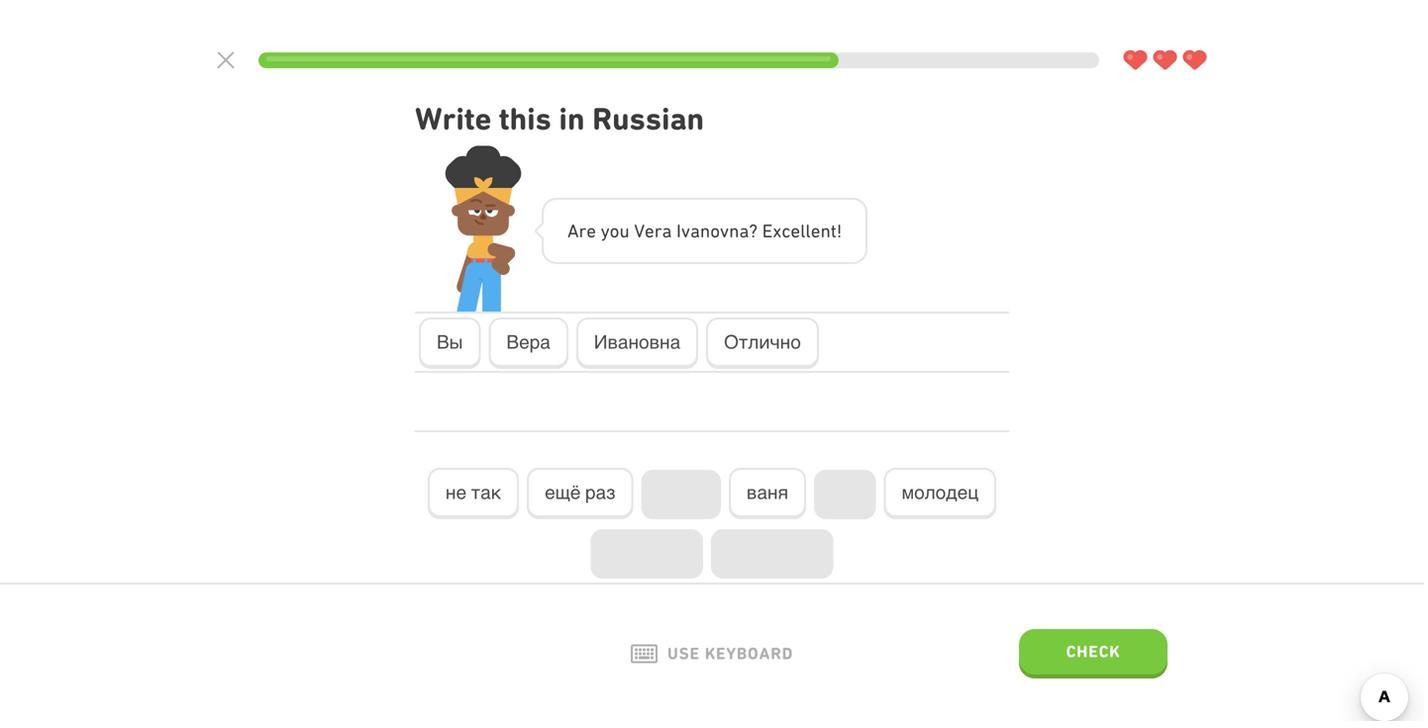 Task type: describe. For each thing, give the bounding box(es) containing it.
i
[[676, 220, 681, 242]]

e
[[762, 220, 773, 242]]

ещё раз button
[[527, 468, 633, 520]]

y o u v e r a i v a n o v n a ?
[[601, 220, 758, 242]]

1 v from the left
[[681, 220, 690, 242]]

y
[[601, 220, 610, 242]]

!
[[837, 220, 842, 242]]

не
[[446, 482, 466, 504]]

вы
[[437, 332, 463, 353]]

in
[[559, 101, 585, 137]]

ещё раз
[[545, 482, 616, 504]]

вера
[[506, 332, 550, 353]]

отлично button
[[706, 318, 819, 369]]

use keyboard button
[[631, 645, 793, 664]]

так
[[471, 482, 501, 504]]

use
[[667, 645, 700, 664]]

1 e from the left
[[587, 220, 596, 242]]

1 n from the left
[[700, 220, 710, 242]]

use keyboard
[[667, 645, 793, 664]]

e x c e l l e n t !
[[762, 220, 842, 242]]

c
[[782, 220, 791, 242]]

1 o from the left
[[610, 220, 619, 242]]

не так
[[446, 482, 501, 504]]

отлично
[[724, 332, 801, 353]]

u
[[619, 220, 630, 242]]

1 r from the left
[[579, 220, 587, 242]]

2 l from the left
[[806, 220, 811, 242]]

check
[[1066, 643, 1120, 662]]



Task type: vqa. For each thing, say whether or not it's contained in the screenshot.
м а м а !
no



Task type: locate. For each thing, give the bounding box(es) containing it.
ещё
[[545, 482, 581, 504]]

a r e
[[567, 220, 596, 242]]

a right i in the top of the page
[[690, 220, 700, 242]]

2 horizontal spatial a
[[739, 220, 749, 242]]

v
[[681, 220, 690, 242], [720, 220, 729, 242]]

e right u
[[645, 220, 654, 242]]

n
[[700, 220, 710, 242], [729, 220, 739, 242], [820, 220, 831, 242]]

a left i in the top of the page
[[662, 220, 672, 242]]

0 horizontal spatial o
[[610, 220, 619, 242]]

a left e
[[739, 220, 749, 242]]

a
[[567, 220, 579, 242]]

0 horizontal spatial n
[[700, 220, 710, 242]]

ивановна button
[[576, 318, 698, 369]]

progress bar
[[258, 52, 1099, 68]]

вера button
[[489, 318, 568, 369]]

0 horizontal spatial v
[[681, 220, 690, 242]]

r right v
[[654, 220, 662, 242]]

o left v
[[610, 220, 619, 242]]

russian
[[592, 101, 704, 137]]

a
[[662, 220, 672, 242], [690, 220, 700, 242], [739, 220, 749, 242]]

n left ?
[[729, 220, 739, 242]]

4 e from the left
[[811, 220, 820, 242]]

n left !
[[820, 220, 831, 242]]

0 horizontal spatial a
[[662, 220, 672, 242]]

e left t
[[811, 220, 820, 242]]

v right v
[[681, 220, 690, 242]]

2 horizontal spatial n
[[820, 220, 831, 242]]

2 r from the left
[[654, 220, 662, 242]]

молодец
[[902, 482, 979, 504]]

0 horizontal spatial r
[[579, 220, 587, 242]]

write
[[415, 101, 492, 137]]

1 l from the left
[[800, 220, 806, 242]]

не так button
[[428, 468, 519, 520]]

3 e from the left
[[791, 220, 800, 242]]

1 horizontal spatial a
[[690, 220, 700, 242]]

check button
[[1019, 630, 1168, 679]]

this
[[499, 101, 551, 137]]

3 n from the left
[[820, 220, 831, 242]]

2 e from the left
[[645, 220, 654, 242]]

вы button
[[419, 318, 481, 369]]

ивановна
[[594, 332, 680, 353]]

2 o from the left
[[710, 220, 720, 242]]

keyboard
[[705, 645, 793, 664]]

r left y
[[579, 220, 587, 242]]

ваня button
[[729, 468, 806, 520]]

v
[[634, 220, 645, 242]]

r
[[579, 220, 587, 242], [654, 220, 662, 242]]

?
[[749, 220, 758, 242]]

e
[[587, 220, 596, 242], [645, 220, 654, 242], [791, 220, 800, 242], [811, 220, 820, 242]]

ваня
[[747, 482, 788, 504]]

1 a from the left
[[662, 220, 672, 242]]

t
[[831, 220, 837, 242]]

o right i in the top of the page
[[710, 220, 720, 242]]

2 v from the left
[[720, 220, 729, 242]]

1 horizontal spatial r
[[654, 220, 662, 242]]

3 a from the left
[[739, 220, 749, 242]]

write this in russian
[[415, 101, 704, 137]]

1 horizontal spatial v
[[720, 220, 729, 242]]

молодец button
[[884, 468, 996, 520]]

x
[[773, 220, 782, 242]]

1 horizontal spatial o
[[710, 220, 720, 242]]

e left y
[[587, 220, 596, 242]]

l
[[800, 220, 806, 242], [806, 220, 811, 242]]

раз
[[585, 482, 616, 504]]

o
[[610, 220, 619, 242], [710, 220, 720, 242]]

n right i in the top of the page
[[700, 220, 710, 242]]

2 a from the left
[[690, 220, 700, 242]]

e right x
[[791, 220, 800, 242]]

v left ?
[[720, 220, 729, 242]]

2 n from the left
[[729, 220, 739, 242]]

1 horizontal spatial n
[[729, 220, 739, 242]]



